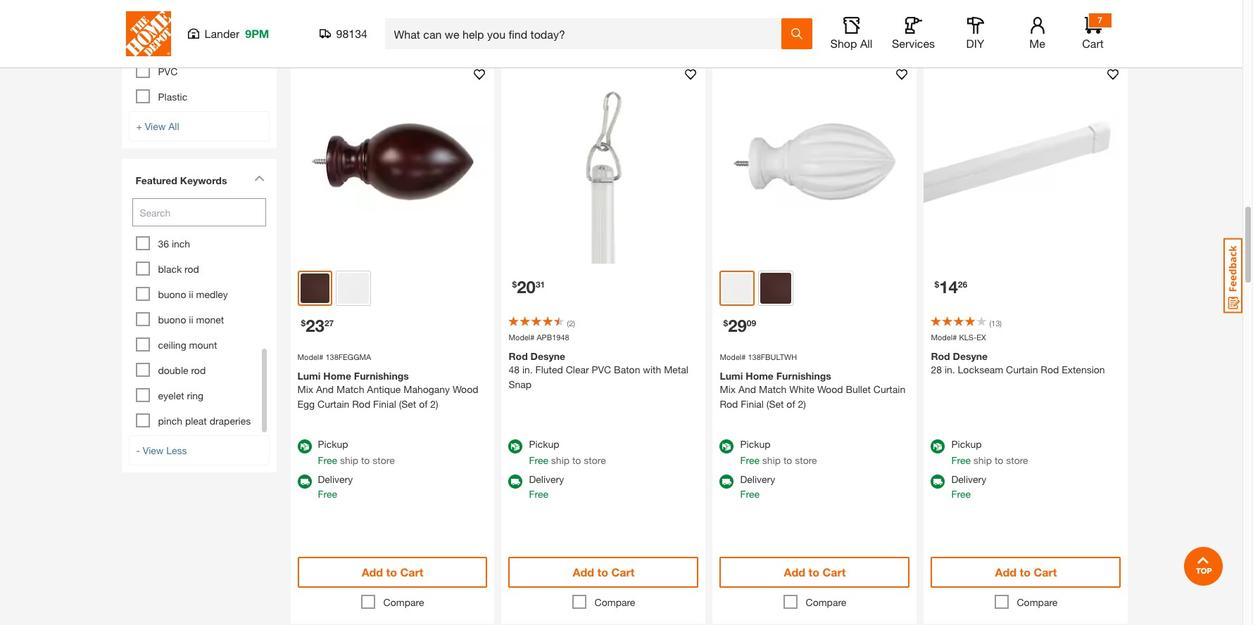 Task type: describe. For each thing, give the bounding box(es) containing it.
+ view all link
[[128, 111, 269, 142]]

model# for lumi home furnishings mix and match white wood bullet curtain rod finial (set of 2)
[[720, 353, 746, 362]]

clear
[[566, 364, 589, 376]]

pickup for rod
[[740, 439, 770, 451]]

26
[[958, 280, 967, 290]]

store for curtain
[[373, 455, 395, 467]]

2) inside lumi home furnishings mix and match antique mahogany wood egg curtain rod finial (set of 2)
[[430, 398, 438, 410]]

) for 20
[[573, 319, 575, 328]]

$ 23 27
[[301, 316, 334, 336]]

aluminum link
[[158, 40, 202, 52]]

delivery free for rod
[[740, 474, 775, 500]]

steel link
[[158, 15, 180, 27]]

lander
[[204, 27, 240, 40]]

rod desyne 48 in. fluted clear pvc baton with metal snap
[[509, 351, 688, 391]]

13
[[991, 319, 1000, 328]]

add to cart for curtain
[[362, 566, 423, 579]]

home for 23
[[323, 370, 351, 382]]

lumi for 29
[[720, 370, 743, 382]]

home for 29
[[746, 370, 774, 382]]

$ for 23
[[301, 318, 306, 329]]

in. for 20
[[522, 364, 533, 376]]

138fbultwh
[[748, 353, 797, 362]]

buono for buono ii medley
[[158, 289, 186, 301]]

31
[[536, 280, 545, 290]]

mahogany
[[403, 384, 450, 396]]

cart for lumi home furnishings mix and match antique mahogany wood egg curtain rod finial (set of 2)
[[400, 566, 423, 579]]

lumi for 23
[[297, 370, 321, 382]]

free for available for pickup icon corresponding to rod desyne 28 in. lockseam curtain rod extension
[[951, 455, 971, 467]]

29
[[728, 316, 747, 336]]

ceiling mount link
[[158, 339, 217, 351]]

me button
[[1015, 17, 1060, 51]]

desyne for 14
[[953, 351, 988, 363]]

match for 29
[[759, 384, 787, 396]]

ex
[[977, 333, 986, 342]]

delivery free for curtain
[[318, 474, 353, 500]]

double rod link
[[158, 365, 206, 377]]

138feggma
[[326, 353, 371, 362]]

shop all button
[[829, 17, 874, 51]]

diy
[[966, 37, 984, 50]]

4 add to cart from the left
[[995, 566, 1057, 579]]

4 pickup from the left
[[951, 439, 982, 451]]

antique
[[367, 384, 401, 396]]

delivery free for snap
[[529, 474, 564, 500]]

featured
[[136, 175, 177, 187]]

$ 14 26
[[934, 278, 967, 297]]

model# kls-ex
[[931, 333, 986, 342]]

free for rod desyne 48 in. fluted clear pvc baton with metal snap's available for pickup image
[[529, 455, 548, 467]]

egg
[[297, 398, 315, 410]]

$ for 29
[[723, 318, 728, 329]]

2
[[569, 319, 573, 328]]

free for available for pickup image corresponding to lumi home furnishings mix and match antique mahogany wood egg curtain rod finial (set of 2)
[[318, 455, 337, 467]]

14
[[939, 278, 958, 297]]

cart for rod desyne 28 in. lockseam curtain rod extension
[[1034, 566, 1057, 579]]

free for available shipping image for 14
[[951, 489, 971, 500]]

20
[[517, 278, 536, 297]]

buono ii monet link
[[158, 314, 224, 326]]

bullet
[[846, 384, 871, 396]]

28 in. lockseam curtain rod extension image
[[924, 60, 1128, 264]]

finial inside lumi home furnishings mix and match antique mahogany wood egg curtain rod finial (set of 2)
[[373, 398, 396, 410]]

2) inside lumi home furnishings mix and match white wood bullet curtain rod finial (set of 2)
[[798, 398, 806, 410]]

plastic link
[[158, 91, 187, 103]]

the home depot logo image
[[126, 11, 171, 56]]

98134
[[336, 27, 367, 40]]

model# for rod desyne 48 in. fluted clear pvc baton with metal snap
[[509, 333, 535, 342]]

pinch
[[158, 415, 182, 427]]

inch
[[172, 238, 190, 250]]

( for 14
[[989, 319, 991, 328]]

medley
[[196, 289, 228, 301]]

ring
[[187, 390, 203, 402]]

of inside lumi home furnishings mix and match white wood bullet curtain rod finial (set of 2)
[[787, 398, 795, 410]]

rod left 'extension'
[[1041, 364, 1059, 376]]

cart 7
[[1082, 15, 1104, 50]]

wood inside lumi home furnishings mix and match antique mahogany wood egg curtain rod finial (set of 2)
[[453, 384, 478, 396]]

shop
[[830, 37, 857, 50]]

services button
[[891, 17, 936, 51]]

available shipping image for 14
[[931, 475, 945, 489]]

4 pickup free ship to store from the left
[[951, 439, 1028, 467]]

7
[[1098, 15, 1102, 25]]

4 add to cart button from the left
[[931, 558, 1121, 588]]

desyne for 20
[[530, 351, 565, 363]]

36
[[158, 238, 169, 250]]

featured keywords link
[[128, 166, 269, 199]]

pickup free ship to store for snap
[[529, 439, 606, 467]]

model# 138fbultwh
[[720, 353, 797, 362]]

of inside lumi home furnishings mix and match antique mahogany wood egg curtain rod finial (set of 2)
[[419, 398, 428, 410]]

-
[[136, 445, 140, 457]]

keywords
[[180, 175, 227, 187]]

shop all
[[830, 37, 872, 50]]

ceiling mount
[[158, 339, 217, 351]]

buono for buono ii monet
[[158, 314, 186, 326]]

view for -
[[143, 445, 164, 457]]

9pm
[[245, 27, 269, 40]]

4 add from the left
[[995, 566, 1017, 579]]

available shipping image for 23
[[297, 475, 311, 489]]

pinch pleat draperies
[[158, 415, 251, 427]]

add to cart button for curtain
[[297, 558, 487, 588]]

kls-
[[959, 333, 977, 342]]

me
[[1029, 37, 1045, 50]]

wood inside lumi home furnishings mix and match white wood bullet curtain rod finial (set of 2)
[[817, 384, 843, 396]]

$ for 14
[[934, 280, 939, 290]]

model# 138feggma
[[297, 353, 371, 362]]

48
[[509, 364, 520, 376]]

store for snap
[[584, 455, 606, 467]]

apb1948
[[537, 333, 569, 342]]

less
[[166, 445, 187, 457]]

mount
[[189, 339, 217, 351]]

+ view all
[[136, 120, 179, 132]]

pinch pleat draperies link
[[158, 415, 251, 427]]

free for lumi home furnishings mix and match white wood bullet curtain rod finial (set of 2) available for pickup icon
[[740, 455, 760, 467]]

$ for 20
[[512, 280, 517, 290]]

pickup free ship to store for curtain
[[318, 439, 395, 467]]

cart for rod desyne 48 in. fluted clear pvc baton with metal snap
[[611, 566, 634, 579]]

- view less
[[136, 445, 187, 457]]

snap
[[509, 379, 532, 391]]

pvc inside "rod desyne 48 in. fluted clear pvc baton with metal snap"
[[592, 364, 611, 376]]

pickup free ship to store for rod
[[740, 439, 817, 467]]

rod for black rod
[[185, 263, 199, 275]]

aluminum
[[158, 40, 202, 52]]

lumi home furnishings mix and match white wood bullet curtain rod finial (set of 2)
[[720, 370, 905, 410]]

delivery for rod
[[740, 474, 775, 486]]

lumi home furnishings mix and match antique mahogany wood egg curtain rod finial (set of 2)
[[297, 370, 478, 410]]

ceiling
[[158, 339, 186, 351]]

double rod
[[158, 365, 206, 377]]

27
[[324, 318, 334, 329]]

double
[[158, 365, 188, 377]]

model# apb1948
[[509, 333, 569, 342]]



Task type: vqa. For each thing, say whether or not it's contained in the screenshot.
Plastic
yes



Task type: locate. For each thing, give the bounding box(es) containing it.
0 vertical spatial buono
[[158, 289, 186, 301]]

1 buono from the top
[[158, 289, 186, 301]]

white image
[[338, 273, 369, 304], [723, 274, 752, 304]]

0 vertical spatial rod
[[185, 263, 199, 275]]

0 horizontal spatial (
[[567, 319, 569, 328]]

furnishings inside lumi home furnishings mix and match white wood bullet curtain rod finial (set of 2)
[[776, 370, 831, 382]]

2 pickup from the left
[[529, 439, 559, 451]]

model# left kls- on the right of the page
[[931, 333, 957, 342]]

$
[[512, 280, 517, 290], [934, 280, 939, 290], [301, 318, 306, 329], [723, 318, 728, 329]]

rod down antique
[[352, 398, 370, 410]]

free
[[318, 455, 337, 467], [529, 455, 548, 467], [740, 455, 760, 467], [951, 455, 971, 467], [318, 489, 337, 500], [529, 489, 548, 500], [740, 489, 760, 500], [951, 489, 971, 500]]

curtain inside lumi home furnishings mix and match antique mahogany wood egg curtain rod finial (set of 2)
[[317, 398, 349, 410]]

curtain right egg
[[317, 398, 349, 410]]

available for pickup image for lumi home furnishings mix and match antique mahogany wood egg curtain rod finial (set of 2)
[[297, 440, 311, 454]]

finial down model# 138fbultwh
[[741, 398, 764, 410]]

add to cart button for rod
[[720, 558, 910, 588]]

1 ship from the left
[[340, 455, 358, 467]]

28
[[931, 364, 942, 376]]

1 vertical spatial all
[[168, 120, 179, 132]]

2 of from the left
[[787, 398, 795, 410]]

rod desyne 28 in. lockseam curtain rod extension
[[931, 351, 1105, 376]]

2 desyne from the left
[[953, 351, 988, 363]]

mix and match white wood bullet curtain rod finial (set of 2) image
[[713, 60, 917, 264]]

) for 14
[[1000, 319, 1002, 328]]

1 horizontal spatial pvc
[[592, 364, 611, 376]]

rod inside lumi home furnishings mix and match antique mahogany wood egg curtain rod finial (set of 2)
[[352, 398, 370, 410]]

add to cart button
[[297, 558, 487, 588], [509, 558, 699, 588], [720, 558, 910, 588], [931, 558, 1121, 588]]

1 in. from the left
[[522, 364, 533, 376]]

1 horizontal spatial available for pickup image
[[509, 440, 523, 454]]

0 vertical spatial pvc
[[158, 65, 178, 77]]

furnishings up antique
[[354, 370, 409, 382]]

1 ) from the left
[[573, 319, 575, 328]]

lockseam
[[958, 364, 1003, 376]]

finial down antique
[[373, 398, 396, 410]]

1 horizontal spatial 2)
[[798, 398, 806, 410]]

1 vertical spatial curtain
[[873, 384, 905, 396]]

$ left 26
[[934, 280, 939, 290]]

1 ( from the left
[[567, 319, 569, 328]]

0 horizontal spatial curtain
[[317, 398, 349, 410]]

1 horizontal spatial mix
[[720, 384, 736, 396]]

(set inside lumi home furnishings mix and match antique mahogany wood egg curtain rod finial (set of 2)
[[399, 398, 416, 410]]

2 buono from the top
[[158, 314, 186, 326]]

buono ii medley link
[[158, 289, 228, 301]]

2 available shipping image from the left
[[931, 475, 945, 489]]

1 available for pickup image from the left
[[297, 440, 311, 454]]

1 add to cart button from the left
[[297, 558, 487, 588]]

mix
[[297, 384, 313, 396], [720, 384, 736, 396]]

available shipping image for 29
[[720, 475, 734, 489]]

pickup for curtain
[[318, 439, 348, 451]]

+
[[136, 120, 142, 132]]

1 horizontal spatial available shipping image
[[931, 475, 945, 489]]

antique mahogany image
[[300, 274, 330, 304]]

store
[[373, 455, 395, 467], [584, 455, 606, 467], [795, 455, 817, 467], [1006, 455, 1028, 467]]

add for snap
[[573, 566, 594, 579]]

3 delivery from the left
[[740, 474, 775, 486]]

buono up ceiling
[[158, 314, 186, 326]]

0 horizontal spatial available shipping image
[[509, 475, 523, 489]]

1 available shipping image from the left
[[509, 475, 523, 489]]

1 vertical spatial buono
[[158, 314, 186, 326]]

store for rod
[[795, 455, 817, 467]]

$ 20 31
[[512, 278, 545, 297]]

1 store from the left
[[373, 455, 395, 467]]

and inside lumi home furnishings mix and match white wood bullet curtain rod finial (set of 2)
[[738, 384, 756, 396]]

and inside lumi home furnishings mix and match antique mahogany wood egg curtain rod finial (set of 2)
[[316, 384, 334, 396]]

0 horizontal spatial )
[[573, 319, 575, 328]]

0 horizontal spatial in.
[[522, 364, 533, 376]]

mix up egg
[[297, 384, 313, 396]]

0 horizontal spatial of
[[419, 398, 428, 410]]

delivery for curtain
[[318, 474, 353, 486]]

1 horizontal spatial )
[[1000, 319, 1002, 328]]

in. inside "rod desyne 48 in. fluted clear pvc baton with metal snap"
[[522, 364, 533, 376]]

ii for monet
[[189, 314, 193, 326]]

ship for rod
[[762, 455, 781, 467]]

2 wood from the left
[[817, 384, 843, 396]]

match
[[336, 384, 364, 396], [759, 384, 787, 396]]

2 2) from the left
[[798, 398, 806, 410]]

0 horizontal spatial and
[[316, 384, 334, 396]]

- view less link
[[128, 436, 269, 466]]

0 horizontal spatial available shipping image
[[297, 475, 311, 489]]

4 delivery free from the left
[[951, 474, 986, 500]]

3 add from the left
[[784, 566, 805, 579]]

wood left bullet
[[817, 384, 843, 396]]

0 horizontal spatial wood
[[453, 384, 478, 396]]

mix for 23
[[297, 384, 313, 396]]

available shipping image
[[297, 475, 311, 489], [720, 475, 734, 489]]

cart
[[1082, 37, 1104, 50], [400, 566, 423, 579], [611, 566, 634, 579], [823, 566, 846, 579], [1034, 566, 1057, 579]]

mix inside lumi home furnishings mix and match white wood bullet curtain rod finial (set of 2)
[[720, 384, 736, 396]]

2 and from the left
[[738, 384, 756, 396]]

2 mix from the left
[[720, 384, 736, 396]]

finial inside lumi home furnishings mix and match white wood bullet curtain rod finial (set of 2)
[[741, 398, 764, 410]]

0 horizontal spatial 2)
[[430, 398, 438, 410]]

1 available shipping image from the left
[[297, 475, 311, 489]]

in. for 14
[[945, 364, 955, 376]]

1 vertical spatial pvc
[[592, 364, 611, 376]]

(set
[[399, 398, 416, 410], [766, 398, 784, 410]]

4 delivery from the left
[[951, 474, 986, 486]]

with
[[643, 364, 661, 376]]

rod up 48
[[509, 351, 528, 363]]

1 (set from the left
[[399, 398, 416, 410]]

rod right black
[[185, 263, 199, 275]]

draperies
[[210, 415, 251, 427]]

0 horizontal spatial pvc
[[158, 65, 178, 77]]

(set down 138fbultwh
[[766, 398, 784, 410]]

model# down the 23
[[297, 353, 323, 362]]

3 pickup free ship to store from the left
[[740, 439, 817, 467]]

2 add from the left
[[573, 566, 594, 579]]

and for 23
[[316, 384, 334, 396]]

1 add from the left
[[362, 566, 383, 579]]

2 ship from the left
[[551, 455, 570, 467]]

compare
[[383, 19, 424, 31], [595, 19, 635, 31], [806, 19, 846, 31], [1017, 19, 1058, 31], [383, 597, 424, 609], [595, 597, 635, 609], [806, 597, 846, 609], [1017, 597, 1058, 609]]

98134 button
[[319, 27, 368, 41]]

2 horizontal spatial curtain
[[1006, 364, 1038, 376]]

curtain inside rod desyne 28 in. lockseam curtain rod extension
[[1006, 364, 1038, 376]]

extension
[[1062, 364, 1105, 376]]

( 13 )
[[989, 319, 1002, 328]]

available for pickup image for rod desyne 48 in. fluted clear pvc baton with metal snap
[[509, 440, 523, 454]]

white image right antique mahogany icon
[[338, 273, 369, 304]]

pickup free ship to store
[[318, 439, 395, 467], [529, 439, 606, 467], [740, 439, 817, 467], [951, 439, 1028, 467]]

0 horizontal spatial white image
[[338, 273, 369, 304]]

2 delivery free from the left
[[529, 474, 564, 500]]

furnishings inside lumi home furnishings mix and match antique mahogany wood egg curtain rod finial (set of 2)
[[354, 370, 409, 382]]

furnishings for 29
[[776, 370, 831, 382]]

available for pickup image
[[297, 440, 311, 454], [509, 440, 523, 454]]

add to cart for snap
[[573, 566, 634, 579]]

eyelet
[[158, 390, 184, 402]]

) up rod desyne 28 in. lockseam curtain rod extension
[[1000, 319, 1002, 328]]

delivery free
[[318, 474, 353, 500], [529, 474, 564, 500], [740, 474, 775, 500], [951, 474, 986, 500]]

1 pickup from the left
[[318, 439, 348, 451]]

2 pickup free ship to store from the left
[[529, 439, 606, 467]]

2) down mahogany
[[430, 398, 438, 410]]

09
[[747, 318, 756, 329]]

metal
[[664, 364, 688, 376]]

$ inside $ 14 26
[[934, 280, 939, 290]]

1 home from the left
[[323, 370, 351, 382]]

$ 29 09
[[723, 316, 756, 336]]

2 match from the left
[[759, 384, 787, 396]]

1 match from the left
[[336, 384, 364, 396]]

What can we help you find today? search field
[[394, 19, 780, 49]]

1 horizontal spatial furnishings
[[776, 370, 831, 382]]

mix inside lumi home furnishings mix and match antique mahogany wood egg curtain rod finial (set of 2)
[[297, 384, 313, 396]]

1 add to cart from the left
[[362, 566, 423, 579]]

3 pickup from the left
[[740, 439, 770, 451]]

rod inside lumi home furnishings mix and match white wood bullet curtain rod finial (set of 2)
[[720, 398, 738, 410]]

2) down the white
[[798, 398, 806, 410]]

23
[[306, 316, 324, 336]]

0 horizontal spatial finial
[[373, 398, 396, 410]]

match down 138feggma at the left bottom of page
[[336, 384, 364, 396]]

( for 20
[[567, 319, 569, 328]]

0 horizontal spatial available for pickup image
[[720, 440, 734, 454]]

lander 9pm
[[204, 27, 269, 40]]

black
[[158, 263, 182, 275]]

1 of from the left
[[419, 398, 428, 410]]

and down model# 138feggma
[[316, 384, 334, 396]]

3 add to cart button from the left
[[720, 558, 910, 588]]

match for 23
[[336, 384, 364, 396]]

3 store from the left
[[795, 455, 817, 467]]

1 horizontal spatial curtain
[[873, 384, 905, 396]]

1 pickup free ship to store from the left
[[318, 439, 395, 467]]

ii for medley
[[189, 289, 193, 301]]

1 vertical spatial view
[[143, 445, 164, 457]]

) up clear at the left bottom
[[573, 319, 575, 328]]

white
[[789, 384, 815, 396]]

caret icon image
[[254, 175, 264, 182]]

2 lumi from the left
[[720, 370, 743, 382]]

(set down mahogany
[[399, 398, 416, 410]]

1 finial from the left
[[373, 398, 396, 410]]

mix for 29
[[720, 384, 736, 396]]

fluted
[[535, 364, 563, 376]]

(set inside lumi home furnishings mix and match white wood bullet curtain rod finial (set of 2)
[[766, 398, 784, 410]]

featured keywords
[[136, 175, 227, 187]]

add for rod
[[784, 566, 805, 579]]

add
[[362, 566, 383, 579], [573, 566, 594, 579], [784, 566, 805, 579], [995, 566, 1017, 579]]

1 horizontal spatial (
[[989, 319, 991, 328]]

available shipping image
[[509, 475, 523, 489], [931, 475, 945, 489]]

furnishings
[[354, 370, 409, 382], [776, 370, 831, 382]]

delivery
[[318, 474, 353, 486], [529, 474, 564, 486], [740, 474, 775, 486], [951, 474, 986, 486]]

2 ii from the top
[[189, 314, 193, 326]]

curtain inside lumi home furnishings mix and match white wood bullet curtain rod finial (set of 2)
[[873, 384, 905, 396]]

match inside lumi home furnishings mix and match antique mahogany wood egg curtain rod finial (set of 2)
[[336, 384, 364, 396]]

rod
[[185, 263, 199, 275], [191, 365, 206, 377]]

1 vertical spatial rod
[[191, 365, 206, 377]]

1 horizontal spatial of
[[787, 398, 795, 410]]

lumi
[[297, 370, 321, 382], [720, 370, 743, 382]]

1 available for pickup image from the left
[[720, 440, 734, 454]]

pvc link
[[158, 65, 178, 77]]

of down the white
[[787, 398, 795, 410]]

home inside lumi home furnishings mix and match white wood bullet curtain rod finial (set of 2)
[[746, 370, 774, 382]]

curtain
[[1006, 364, 1038, 376], [873, 384, 905, 396], [317, 398, 349, 410]]

cart for lumi home furnishings mix and match white wood bullet curtain rod finial (set of 2)
[[823, 566, 846, 579]]

3 ship from the left
[[762, 455, 781, 467]]

mix down model# 138fbultwh
[[720, 384, 736, 396]]

view for +
[[145, 120, 166, 132]]

in. right 28
[[945, 364, 955, 376]]

$ inside $ 23 27
[[301, 318, 306, 329]]

4 store from the left
[[1006, 455, 1028, 467]]

black rod
[[158, 263, 199, 275]]

baton
[[614, 364, 640, 376]]

steel
[[158, 15, 180, 27]]

2 available for pickup image from the left
[[931, 440, 945, 454]]

match left the white
[[759, 384, 787, 396]]

rod down model# 138fbultwh
[[720, 398, 738, 410]]

ship for snap
[[551, 455, 570, 467]]

rod up 28
[[931, 351, 950, 363]]

eyelet ring
[[158, 390, 203, 402]]

desyne inside "rod desyne 48 in. fluted clear pvc baton with metal snap"
[[530, 351, 565, 363]]

48 in. fluted clear pvc baton with metal snap image
[[502, 60, 706, 264]]

plastic
[[158, 91, 187, 103]]

ii
[[189, 289, 193, 301], [189, 314, 193, 326]]

furnishings up the white
[[776, 370, 831, 382]]

2 in. from the left
[[945, 364, 955, 376]]

2 available for pickup image from the left
[[509, 440, 523, 454]]

available shipping image for 20
[[509, 475, 523, 489]]

2 available shipping image from the left
[[720, 475, 734, 489]]

pleat
[[185, 415, 207, 427]]

and down model# 138fbultwh
[[738, 384, 756, 396]]

buono ii monet
[[158, 314, 224, 326]]

2 vertical spatial curtain
[[317, 398, 349, 410]]

2 home from the left
[[746, 370, 774, 382]]

model# for rod desyne 28 in. lockseam curtain rod extension
[[931, 333, 957, 342]]

2 add to cart from the left
[[573, 566, 634, 579]]

2 finial from the left
[[741, 398, 764, 410]]

1 horizontal spatial desyne
[[953, 351, 988, 363]]

1 wood from the left
[[453, 384, 478, 396]]

1 lumi from the left
[[297, 370, 321, 382]]

1 horizontal spatial in.
[[945, 364, 955, 376]]

in. right 48
[[522, 364, 533, 376]]

buono down black
[[158, 289, 186, 301]]

0 horizontal spatial desyne
[[530, 351, 565, 363]]

ii left medley
[[189, 289, 193, 301]]

0 horizontal spatial available for pickup image
[[297, 440, 311, 454]]

all right "shop"
[[860, 37, 872, 50]]

home inside lumi home furnishings mix and match antique mahogany wood egg curtain rod finial (set of 2)
[[323, 370, 351, 382]]

curtain right bullet
[[873, 384, 905, 396]]

available for pickup image down egg
[[297, 440, 311, 454]]

lumi inside lumi home furnishings mix and match antique mahogany wood egg curtain rod finial (set of 2)
[[297, 370, 321, 382]]

1 furnishings from the left
[[354, 370, 409, 382]]

available for pickup image
[[720, 440, 734, 454], [931, 440, 945, 454]]

0 horizontal spatial home
[[323, 370, 351, 382]]

4 ship from the left
[[973, 455, 992, 467]]

2 delivery from the left
[[529, 474, 564, 486]]

ship for curtain
[[340, 455, 358, 467]]

desyne up fluted
[[530, 351, 565, 363]]

1 horizontal spatial match
[[759, 384, 787, 396]]

0 horizontal spatial match
[[336, 384, 364, 396]]

add to cart for rod
[[784, 566, 846, 579]]

feedback link image
[[1223, 238, 1242, 314]]

3 delivery free from the left
[[740, 474, 775, 500]]

match inside lumi home furnishings mix and match white wood bullet curtain rod finial (set of 2)
[[759, 384, 787, 396]]

pvc right clear at the left bottom
[[592, 364, 611, 376]]

pickup for snap
[[529, 439, 559, 451]]

0 horizontal spatial all
[[168, 120, 179, 132]]

2 add to cart button from the left
[[509, 558, 699, 588]]

home
[[323, 370, 351, 382], [746, 370, 774, 382]]

mahogany image
[[761, 273, 792, 304]]

1 desyne from the left
[[530, 351, 565, 363]]

0 horizontal spatial lumi
[[297, 370, 321, 382]]

1 delivery free from the left
[[318, 474, 353, 500]]

1 mix from the left
[[297, 384, 313, 396]]

1 horizontal spatial available shipping image
[[720, 475, 734, 489]]

available for pickup image for rod desyne 28 in. lockseam curtain rod extension
[[931, 440, 945, 454]]

Search text field
[[132, 199, 266, 227]]

2 store from the left
[[584, 455, 606, 467]]

add for curtain
[[362, 566, 383, 579]]

services
[[892, 37, 935, 50]]

all inside button
[[860, 37, 872, 50]]

desyne inside rod desyne 28 in. lockseam curtain rod extension
[[953, 351, 988, 363]]

home down model# 138feggma
[[323, 370, 351, 382]]

buono
[[158, 289, 186, 301], [158, 314, 186, 326]]

model# down 29
[[720, 353, 746, 362]]

2 furnishings from the left
[[776, 370, 831, 382]]

of down mahogany
[[419, 398, 428, 410]]

model# left the apb1948
[[509, 333, 535, 342]]

3 add to cart from the left
[[784, 566, 846, 579]]

buono ii medley
[[158, 289, 228, 301]]

curtain right lockseam
[[1006, 364, 1038, 376]]

all
[[860, 37, 872, 50], [168, 120, 179, 132]]

free for 20 available shipping image
[[529, 489, 548, 500]]

rod inside "rod desyne 48 in. fluted clear pvc baton with metal snap"
[[509, 351, 528, 363]]

pvc up "plastic"
[[158, 65, 178, 77]]

monet
[[196, 314, 224, 326]]

available for pickup image for lumi home furnishings mix and match white wood bullet curtain rod finial (set of 2)
[[720, 440, 734, 454]]

1 horizontal spatial available for pickup image
[[931, 440, 945, 454]]

1 2) from the left
[[430, 398, 438, 410]]

lumi up egg
[[297, 370, 321, 382]]

add to cart button for snap
[[509, 558, 699, 588]]

view right +
[[145, 120, 166, 132]]

1 horizontal spatial all
[[860, 37, 872, 50]]

view right -
[[143, 445, 164, 457]]

0 horizontal spatial furnishings
[[354, 370, 409, 382]]

0 horizontal spatial (set
[[399, 398, 416, 410]]

1 horizontal spatial home
[[746, 370, 774, 382]]

1 vertical spatial ii
[[189, 314, 193, 326]]

lumi inside lumi home furnishings mix and match white wood bullet curtain rod finial (set of 2)
[[720, 370, 743, 382]]

pvc
[[158, 65, 178, 77], [592, 364, 611, 376]]

eyelet ring link
[[158, 390, 203, 402]]

1 and from the left
[[316, 384, 334, 396]]

furnishings for 23
[[354, 370, 409, 382]]

0 vertical spatial view
[[145, 120, 166, 132]]

1 horizontal spatial finial
[[741, 398, 764, 410]]

36 inch link
[[158, 238, 190, 250]]

available for pickup image down snap
[[509, 440, 523, 454]]

wood right mahogany
[[453, 384, 478, 396]]

desyne up lockseam
[[953, 351, 988, 363]]

0 vertical spatial ii
[[189, 289, 193, 301]]

white image up 29
[[723, 274, 752, 304]]

1 horizontal spatial (set
[[766, 398, 784, 410]]

2 ( from the left
[[989, 319, 991, 328]]

2 ) from the left
[[1000, 319, 1002, 328]]

1 horizontal spatial white image
[[723, 274, 752, 304]]

all down the plastic link
[[168, 120, 179, 132]]

desyne
[[530, 351, 565, 363], [953, 351, 988, 363]]

( 2 )
[[567, 319, 575, 328]]

finial
[[373, 398, 396, 410], [741, 398, 764, 410]]

$ left 27
[[301, 318, 306, 329]]

in. inside rod desyne 28 in. lockseam curtain rod extension
[[945, 364, 955, 376]]

home down model# 138fbultwh
[[746, 370, 774, 382]]

and for 29
[[738, 384, 756, 396]]

)
[[573, 319, 575, 328], [1000, 319, 1002, 328]]

wood
[[453, 384, 478, 396], [817, 384, 843, 396]]

delivery for snap
[[529, 474, 564, 486]]

0 vertical spatial all
[[860, 37, 872, 50]]

model#
[[509, 333, 535, 342], [931, 333, 957, 342], [297, 353, 323, 362], [720, 353, 746, 362]]

pickup
[[318, 439, 348, 451], [529, 439, 559, 451], [740, 439, 770, 451], [951, 439, 982, 451]]

1 horizontal spatial and
[[738, 384, 756, 396]]

$ inside '$ 20 31'
[[512, 280, 517, 290]]

rod right double
[[191, 365, 206, 377]]

$ left 31
[[512, 280, 517, 290]]

1 delivery from the left
[[318, 474, 353, 486]]

lumi down model# 138fbultwh
[[720, 370, 743, 382]]

$ left 09
[[723, 318, 728, 329]]

1 horizontal spatial wood
[[817, 384, 843, 396]]

$ inside the $ 29 09
[[723, 318, 728, 329]]

ii left 'monet'
[[189, 314, 193, 326]]

rod for double rod
[[191, 365, 206, 377]]

view
[[145, 120, 166, 132], [143, 445, 164, 457]]

mix and match antique mahogany wood egg curtain rod finial (set of 2) image
[[290, 60, 495, 264]]

1 ii from the top
[[189, 289, 193, 301]]

0 horizontal spatial mix
[[297, 384, 313, 396]]

model# for lumi home furnishings mix and match antique mahogany wood egg curtain rod finial (set of 2)
[[297, 353, 323, 362]]

2 (set from the left
[[766, 398, 784, 410]]

1 horizontal spatial lumi
[[720, 370, 743, 382]]

0 vertical spatial curtain
[[1006, 364, 1038, 376]]



